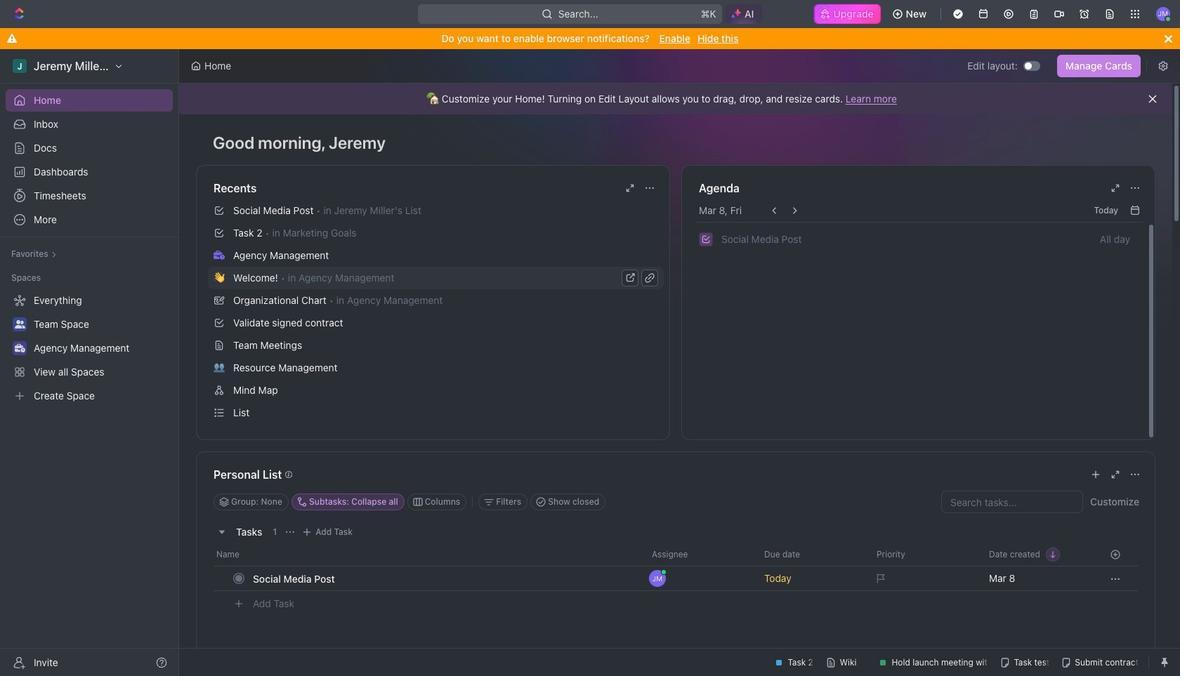 Task type: describe. For each thing, give the bounding box(es) containing it.
sidebar navigation
[[0, 49, 182, 677]]

business time image
[[14, 344, 25, 353]]

Search tasks... text field
[[943, 492, 1083, 513]]

jeremy miller's workspace, , element
[[13, 59, 27, 73]]

business time image
[[214, 251, 225, 260]]



Task type: vqa. For each thing, say whether or not it's contained in the screenshot.
Search tasks... TEXT BOX
yes



Task type: locate. For each thing, give the bounding box(es) containing it.
tree inside 'sidebar' navigation
[[6, 290, 173, 408]]

tree
[[6, 290, 173, 408]]

user group image
[[14, 321, 25, 329]]

alert
[[179, 84, 1173, 115]]



